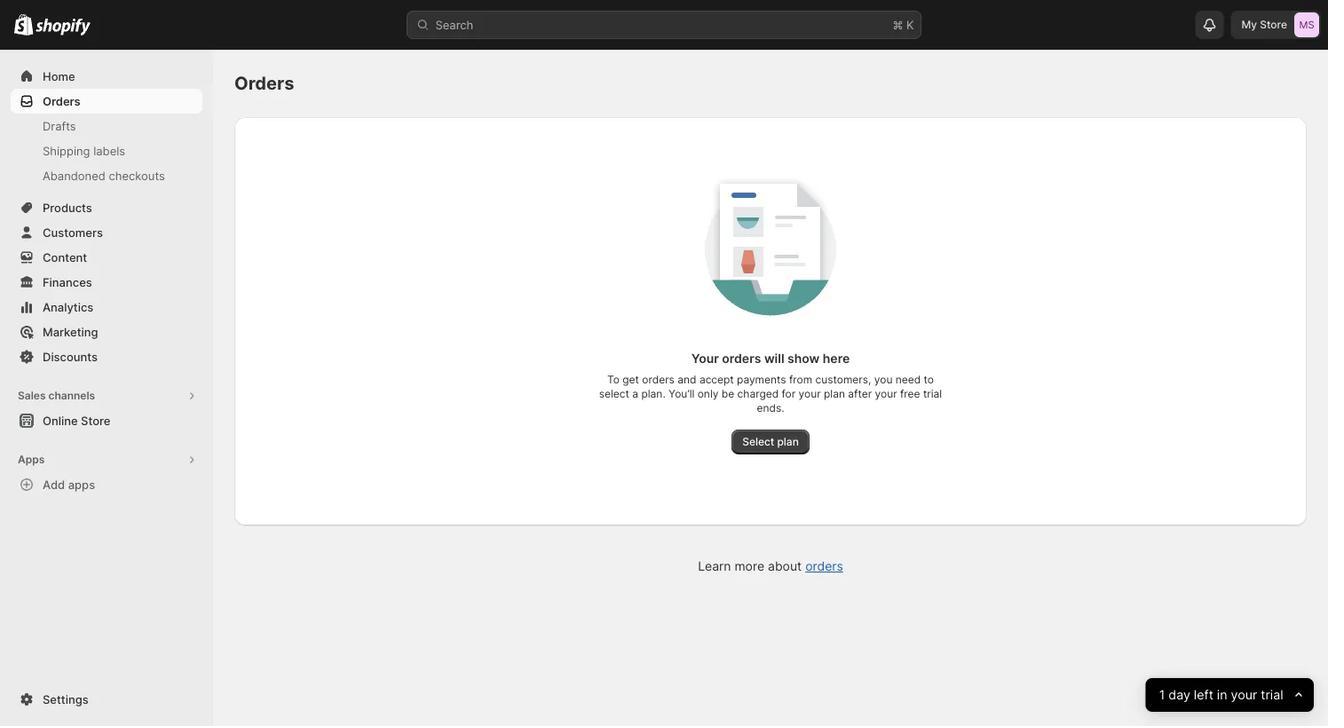 Task type: vqa. For each thing, say whether or not it's contained in the screenshot.
the top Store
yes



Task type: locate. For each thing, give the bounding box(es) containing it.
and
[[678, 373, 697, 386]]

1 vertical spatial store
[[81, 414, 110, 428]]

plan down customers, in the right bottom of the page
[[824, 388, 845, 400]]

home
[[43, 69, 75, 83]]

1 day left in your trial
[[1160, 688, 1284, 703]]

only
[[698, 388, 719, 400]]

orders up plan.
[[642, 373, 675, 386]]

your right in
[[1231, 688, 1258, 703]]

1 day left in your trial button
[[1146, 678, 1314, 712]]

add apps
[[43, 478, 95, 492]]

ends.
[[757, 402, 785, 415]]

2 horizontal spatial orders
[[806, 559, 843, 574]]

sales channels button
[[11, 384, 202, 408]]

orders link
[[11, 89, 202, 114]]

to
[[607, 373, 620, 386]]

trial inside 1 day left in your trial dropdown button
[[1261, 688, 1284, 703]]

online
[[43, 414, 78, 428]]

you'll
[[669, 388, 695, 400]]

shipping
[[43, 144, 90, 158]]

store right my
[[1260, 18, 1288, 31]]

will
[[764, 351, 785, 366]]

plan
[[824, 388, 845, 400], [777, 436, 799, 448]]

store inside online store link
[[81, 414, 110, 428]]

0 horizontal spatial store
[[81, 414, 110, 428]]

orders
[[234, 72, 294, 94], [43, 94, 80, 108]]

orders
[[722, 351, 761, 366], [642, 373, 675, 386], [806, 559, 843, 574]]

1 horizontal spatial store
[[1260, 18, 1288, 31]]

be
[[722, 388, 735, 400]]

for
[[782, 388, 796, 400]]

your down 'from'
[[799, 388, 821, 400]]

customers,
[[816, 373, 872, 386]]

0 vertical spatial plan
[[824, 388, 845, 400]]

select plan
[[743, 436, 799, 448]]

content link
[[11, 245, 202, 270]]

1 horizontal spatial plan
[[824, 388, 845, 400]]

from
[[789, 373, 813, 386]]

trial
[[923, 388, 942, 400], [1261, 688, 1284, 703]]

sales
[[18, 389, 46, 402]]

checkouts
[[109, 169, 165, 182]]

0 horizontal spatial trial
[[923, 388, 942, 400]]

free
[[900, 388, 920, 400]]

add apps button
[[11, 472, 202, 497]]

store down sales channels button
[[81, 414, 110, 428]]

1
[[1160, 688, 1165, 703]]

your down you
[[875, 388, 897, 400]]

1 vertical spatial trial
[[1261, 688, 1284, 703]]

a
[[633, 388, 639, 400]]

0 vertical spatial orders
[[722, 351, 761, 366]]

0 horizontal spatial plan
[[777, 436, 799, 448]]

your inside dropdown button
[[1231, 688, 1258, 703]]

orders inside orders link
[[43, 94, 80, 108]]

your
[[692, 351, 719, 366]]

settings
[[43, 693, 89, 706]]

customers link
[[11, 220, 202, 245]]

1 horizontal spatial trial
[[1261, 688, 1284, 703]]

orders link
[[806, 559, 843, 574]]

customers
[[43, 226, 103, 239]]

discounts link
[[11, 345, 202, 369]]

2 horizontal spatial your
[[1231, 688, 1258, 703]]

after
[[848, 388, 872, 400]]

0 vertical spatial store
[[1260, 18, 1288, 31]]

your
[[799, 388, 821, 400], [875, 388, 897, 400], [1231, 688, 1258, 703]]

apps
[[18, 453, 45, 466]]

2 vertical spatial orders
[[806, 559, 843, 574]]

shopify image
[[14, 14, 33, 35], [36, 18, 91, 36]]

orders up payments
[[722, 351, 761, 366]]

add
[[43, 478, 65, 492]]

1 vertical spatial plan
[[777, 436, 799, 448]]

⌘
[[893, 18, 903, 32]]

finances
[[43, 275, 92, 289]]

plan right the select
[[777, 436, 799, 448]]

my store image
[[1295, 12, 1320, 37]]

my store
[[1242, 18, 1288, 31]]

0 horizontal spatial orders
[[43, 94, 80, 108]]

0 horizontal spatial orders
[[642, 373, 675, 386]]

k
[[907, 18, 914, 32]]

0 horizontal spatial your
[[799, 388, 821, 400]]

trial right in
[[1261, 688, 1284, 703]]

learn more about orders
[[698, 559, 843, 574]]

1 horizontal spatial orders
[[722, 351, 761, 366]]

labels
[[93, 144, 125, 158]]

content
[[43, 250, 87, 264]]

shipping labels link
[[11, 139, 202, 163]]

more
[[735, 559, 765, 574]]

online store
[[43, 414, 110, 428]]

day
[[1169, 688, 1191, 703]]

you
[[874, 373, 893, 386]]

charged
[[738, 388, 779, 400]]

trial down to
[[923, 388, 942, 400]]

analytics
[[43, 300, 93, 314]]

learn
[[698, 559, 731, 574]]

0 vertical spatial trial
[[923, 388, 942, 400]]

orders right about
[[806, 559, 843, 574]]

drafts
[[43, 119, 76, 133]]

products link
[[11, 195, 202, 220]]

marketing
[[43, 325, 98, 339]]

store
[[1260, 18, 1288, 31], [81, 414, 110, 428]]

select
[[743, 436, 775, 448]]

apps button
[[11, 448, 202, 472]]



Task type: describe. For each thing, give the bounding box(es) containing it.
sales channels
[[18, 389, 95, 402]]

show
[[788, 351, 820, 366]]

left
[[1194, 688, 1214, 703]]

settings link
[[11, 687, 202, 712]]

analytics link
[[11, 295, 202, 320]]

1 horizontal spatial orders
[[234, 72, 294, 94]]

plan.
[[642, 388, 666, 400]]

apps
[[68, 478, 95, 492]]

0 horizontal spatial shopify image
[[14, 14, 33, 35]]

need
[[896, 373, 921, 386]]

drafts link
[[11, 114, 202, 139]]

marketing link
[[11, 320, 202, 345]]

store for my store
[[1260, 18, 1288, 31]]

select plan link
[[732, 430, 810, 455]]

payments
[[737, 373, 786, 386]]

abandoned checkouts
[[43, 169, 165, 182]]

online store link
[[11, 408, 202, 433]]

home link
[[11, 64, 202, 89]]

⌘ k
[[893, 18, 914, 32]]

products
[[43, 201, 92, 214]]

trial inside your orders will show here to get orders and accept payments from customers, you need to select a plan. you'll only be charged for your plan after your free trial ends.
[[923, 388, 942, 400]]

to
[[924, 373, 934, 386]]

abandoned checkouts link
[[11, 163, 202, 188]]

channels
[[48, 389, 95, 402]]

search
[[436, 18, 474, 32]]

1 vertical spatial orders
[[642, 373, 675, 386]]

finances link
[[11, 270, 202, 295]]

select
[[599, 388, 630, 400]]

1 horizontal spatial shopify image
[[36, 18, 91, 36]]

1 horizontal spatial your
[[875, 388, 897, 400]]

plan inside your orders will show here to get orders and accept payments from customers, you need to select a plan. you'll only be charged for your plan after your free trial ends.
[[824, 388, 845, 400]]

abandoned
[[43, 169, 106, 182]]

shipping labels
[[43, 144, 125, 158]]

get
[[623, 373, 639, 386]]

my
[[1242, 18, 1257, 31]]

here
[[823, 351, 850, 366]]

discounts
[[43, 350, 98, 364]]

in
[[1217, 688, 1228, 703]]

about
[[768, 559, 802, 574]]

accept
[[700, 373, 734, 386]]

store for online store
[[81, 414, 110, 428]]

online store button
[[0, 408, 213, 433]]

your orders will show here to get orders and accept payments from customers, you need to select a plan. you'll only be charged for your plan after your free trial ends.
[[599, 351, 942, 415]]



